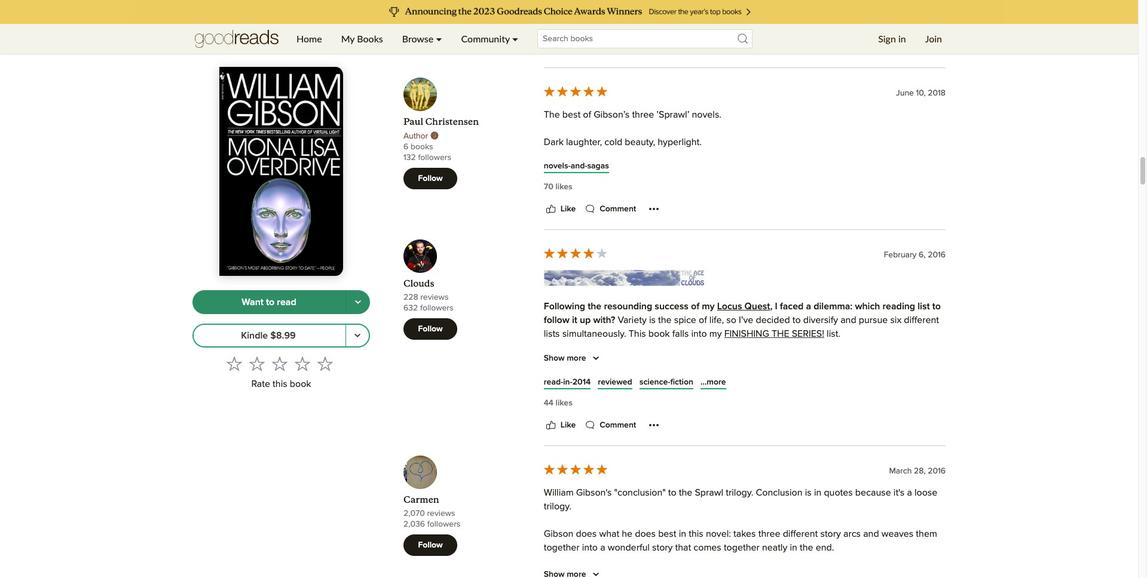 Task type: describe. For each thing, give the bounding box(es) containing it.
the down 'direct'
[[754, 426, 767, 435]]

this inside gibson does what he does best in this novel: takes three different story arcs and weaves them together into a wonderful story that comes together neatly in the end.
[[689, 530, 704, 540]]

2018
[[928, 89, 946, 97]]

locus
[[717, 302, 742, 312]]

february 6, 2016 link
[[884, 251, 946, 259]]

novels.
[[692, 110, 722, 120]]

story.
[[653, 536, 676, 545]]

what
[[599, 530, 620, 540]]

want to read
[[242, 298, 296, 307]]

follow button for paul christensen
[[404, 168, 457, 190]]

the inside variety is the spice of life, so i've decided to diversify and pursue six different lists simultaneously. this book falls into my
[[658, 316, 672, 325]]

join link
[[916, 24, 952, 54]]

terrible
[[682, 357, 711, 367]]

quest
[[745, 302, 771, 312]]

all inside i loves me a good series! but i'm terrible for starting a new series before finishing my last - so this reading list is all about trying to close out those series i've got on the go...
[[619, 371, 628, 380]]

browse ▾ link
[[393, 24, 452, 54]]

the up proves
[[650, 426, 664, 435]]

tour
[[876, 495, 893, 504]]

so inside i loves me a good series! but i'm terrible for starting a new series before finishing my last - so this reading list is all about trying to close out those series i've got on the go...
[[921, 357, 931, 367]]

those
[[735, 371, 758, 380]]

home link
[[287, 24, 332, 54]]

carmen 2,070 reviews 2,036 followers
[[404, 495, 461, 529]]

is inside variety is the spice of life, so i've decided to diversify and pursue six different lists simultaneously. this book falls into my
[[649, 316, 656, 325]]

a left few
[[695, 495, 700, 504]]

goodreads author image
[[430, 132, 439, 140]]

reviewed link
[[598, 377, 632, 389]]

dark
[[544, 138, 564, 147]]

1 together from the left
[[544, 544, 580, 553]]

lead
[[641, 481, 659, 490]]

a right more
[[589, 357, 594, 367]]

clouds
[[404, 278, 435, 290]]

before
[[816, 357, 844, 367]]

review by carmen element
[[404, 456, 946, 579]]

weaves
[[882, 530, 914, 540]]

like button for paul christensen
[[544, 202, 576, 217]]

my inside variety is the spice of life, so i've decided to diversify and pursue six different lists simultaneously. this book falls into my
[[710, 330, 722, 339]]

best inside gibson does what he does best in this novel: takes three different story arcs and weaves them together into a wonderful story that comes together neatly in the end.
[[658, 530, 677, 540]]

my left review
[[578, 412, 591, 422]]

description image
[[544, 0, 701, 8]]

reviewed
[[598, 379, 632, 387]]

my up life,
[[702, 302, 715, 312]]

arcs
[[844, 530, 861, 540]]

scene,
[[795, 426, 822, 435]]

june
[[896, 89, 914, 97]]

my inside i loves me a good series! but i'm terrible for starting a new series before finishing my last - so this reading list is all about trying to close out those series i've got on the go...
[[884, 357, 896, 367]]

ranging
[[842, 495, 874, 504]]

$8.99
[[270, 331, 296, 341]]

sign
[[879, 33, 896, 44]]

rate 1 out of 5 image
[[226, 357, 242, 372]]

follow for carmen
[[418, 542, 443, 550]]

and-
[[571, 162, 588, 171]]

follow for paul christensen
[[418, 175, 443, 183]]

close
[[694, 371, 716, 380]]

following
[[544, 302, 585, 312]]

a inside gibson does what he does best in this novel: takes three different story arcs and weaves them together into a wonderful story that comes together neatly in the end.
[[600, 544, 606, 553]]

the
[[772, 330, 790, 339]]

but
[[651, 357, 665, 367]]

sign in link
[[869, 24, 916, 54]]

but
[[596, 426, 609, 435]]

review by clouds element
[[404, 240, 946, 579]]

rating 4 out of 5 image
[[543, 247, 609, 260]]

faced
[[780, 302, 804, 312]]

the inside i loves me a good series! but i'm terrible for starting a new series before finishing my last - so this reading list is all about trying to close out those series i've got on the go...
[[834, 371, 848, 380]]

show more button
[[544, 352, 603, 366]]

characters inside the that it wasn't "a direct sequel - it doesn't pick-up the same characters - but it's set in the same world, orbiting the same scene, with some common threads." proves me utterly wrong!
[[544, 426, 588, 435]]

of inside variety is the spice of life, so i've decided to diversify and pursue six different lists simultaneously. this book falls into my
[[699, 316, 707, 325]]

neatly
[[762, 544, 788, 553]]

121
[[544, 21, 555, 29]]

three inside review by paul christensen element
[[632, 110, 654, 120]]

2016 for carmen
[[928, 467, 946, 476]]

6,
[[919, 251, 926, 259]]

science-fiction link
[[640, 377, 694, 389]]

with inside . we're re-united with key characters from both and
[[766, 481, 783, 490]]

a left heist
[[623, 536, 628, 545]]

pick-
[[852, 412, 872, 422]]

different inside variety is the spice of life, so i've decided to diversify and pursue six different lists simultaneously. this book falls into my
[[904, 316, 939, 325]]

gibson's inside william gibson's "conclusion" to the sprawl trilogy. conclusion is in quotes because it's a loose trilogy.
[[576, 489, 612, 498]]

44 likes button
[[544, 398, 573, 410]]

in right the story.
[[679, 530, 687, 540]]

march 28, 2016 link
[[889, 467, 946, 476]]

my books
[[341, 33, 383, 44]]

beauty,
[[625, 138, 655, 147]]

espionage.
[[693, 508, 740, 518]]

me inside the that it wasn't "a direct sequel - it doesn't pick-up the same characters - but it's set in the same world, orbiting the same scene, with some common threads." proves me utterly wrong!
[[666, 440, 680, 449]]

1 horizontal spatial trilogy.
[[726, 489, 754, 498]]

with?
[[593, 316, 615, 325]]

1 comment button from the top
[[583, 40, 636, 55]]

reading inside i loves me a good series! but i'm terrible for starting a new series before finishing my last - so this reading list is all about trying to close out those series i've got on the go...
[[561, 371, 593, 380]]

my
[[341, 33, 355, 44]]

comment button for clouds
[[583, 419, 636, 433]]

0 horizontal spatial series
[[761, 371, 786, 380]]

show
[[544, 355, 565, 363]]

2 vertical spatial -
[[590, 426, 593, 435]]

read
[[277, 298, 296, 307]]

with inside the that it wasn't "a direct sequel - it doesn't pick-up the same characters - but it's set in the same world, orbiting the same scene, with some common threads." proves me utterly wrong!
[[825, 426, 842, 435]]

▾ for browse ▾
[[436, 33, 442, 44]]

228
[[404, 294, 418, 302]]

the inside william gibson's "conclusion" to the sprawl trilogy. conclusion is in quotes because it's a loose trilogy.
[[679, 489, 693, 498]]

rate this book
[[251, 380, 311, 389]]

i for series!
[[544, 357, 546, 367]]

different inside gibson does what he does best in this novel: takes three different story arcs and weaves them together into a wonderful story that comes together neatly in the end.
[[783, 530, 818, 540]]

hyperlight.
[[658, 138, 702, 147]]

in right the sign on the top
[[899, 33, 906, 44]]

sagas
[[588, 162, 609, 171]]

into inside gibson does what he does best in this novel: takes three different story arcs and weaves them together into a wonderful story that comes together neatly in the end.
[[582, 544, 598, 553]]

1 horizontal spatial -
[[806, 412, 809, 422]]

121 likes
[[544, 21, 574, 29]]

28,
[[914, 467, 926, 476]]

rate this book element
[[193, 353, 370, 394]]

121 likes button
[[544, 19, 574, 31]]

i said in my review of
[[544, 412, 634, 422]]

a left ranging at the bottom of page
[[835, 495, 840, 504]]

which
[[855, 302, 881, 312]]

profile image for carmen. image
[[404, 456, 437, 490]]

kindle $8.99 link
[[193, 324, 346, 348]]

up inside the that it wasn't "a direct sequel - it doesn't pick-up the same characters - but it's set in the same world, orbiting the same scene, with some common threads." proves me utterly wrong!
[[872, 412, 883, 422]]

of up spice
[[691, 302, 700, 312]]

community ▾
[[461, 33, 518, 44]]

community
[[461, 33, 510, 44]]

1 vertical spatial book
[[290, 380, 311, 389]]

this inside i loves me a good series! but i'm terrible for starting a new series before finishing my last - so this reading list is all about trying to close out those series i've got on the go...
[[544, 371, 559, 380]]

132
[[404, 154, 416, 162]]

to inside , plus a few fresh faces, then treated to a ranging tour though gibson's seedy world of cyberpunk espionage.
[[824, 495, 832, 504]]

0 horizontal spatial story
[[652, 544, 673, 553]]

and inside gibson does what he does best in this novel: takes three different story arcs and weaves them together into a wonderful story that comes together neatly in the end.
[[864, 530, 879, 540]]

the up common
[[885, 412, 899, 422]]

list inside i loves me a good series! but i'm terrible for starting a new series before finishing my last - so this reading list is all about trying to close out those series i've got on the go...
[[596, 371, 607, 380]]

to inside i loves me a good series! but i'm terrible for starting a new series before finishing my last - so this reading list is all about trying to close out those series i've got on the go...
[[683, 371, 691, 380]]

rating 5 out of 5 image for carmen
[[543, 464, 609, 477]]

like inside the review by lyn element
[[561, 43, 576, 52]]

like for paul christensen
[[561, 205, 576, 214]]

the inside the 'was a heist story. was a thematic portmanteu. is the tense, 'thriller' climax.'
[[575, 563, 589, 573]]

1 horizontal spatial it
[[702, 412, 707, 422]]

reading inside , i faced a dilemma: which reading list to follow it up with?
[[883, 302, 916, 312]]

like for clouds
[[561, 422, 576, 430]]

1 vertical spatial trilogy.
[[544, 502, 572, 512]]

falls
[[673, 330, 689, 339]]

review by paul christensen element
[[404, 78, 946, 240]]

simultaneously.
[[563, 330, 626, 339]]

a inside , i faced a dilemma: which reading list to follow it up with?
[[806, 302, 812, 312]]

gibson's inside , plus a few fresh faces, then treated to a ranging tour though gibson's seedy world of cyberpunk espionage.
[[544, 508, 580, 518]]

0 vertical spatial was
[[604, 536, 621, 545]]

that inside the that it wasn't "a direct sequel - it doesn't pick-up the same characters - but it's set in the same world, orbiting the same scene, with some common threads." proves me utterly wrong!
[[684, 412, 700, 422]]

of up the set at the bottom of the page
[[623, 412, 632, 422]]

comment inside the review by lyn element
[[600, 43, 636, 52]]

the best of gibson's three 'sprawl' novels.
[[544, 110, 722, 120]]

10,
[[916, 89, 926, 97]]

2 together from the left
[[724, 544, 760, 553]]

world,
[[691, 426, 717, 435]]

plus
[[675, 495, 692, 504]]

want to read button
[[193, 291, 346, 315]]

review by lyn element
[[404, 0, 946, 78]]

rate
[[251, 380, 270, 389]]

, for plus
[[670, 495, 672, 504]]

follow button for carmen
[[404, 535, 457, 557]]

a up tense,
[[613, 550, 618, 559]]

of inside review by paul christensen element
[[583, 110, 591, 120]]

rate 4 out of 5 image
[[295, 357, 310, 372]]

more
[[567, 355, 586, 363]]

is inside the 'was a heist story. was a thematic portmanteu. is the tense, 'thriller' climax.'
[[566, 563, 573, 573]]

tense,
[[591, 563, 617, 573]]

reviews for carmen
[[427, 510, 455, 519]]

profile image for paul christensen. image
[[404, 78, 437, 111]]

heist
[[631, 536, 651, 545]]

rating 0 out of 5 group
[[223, 353, 336, 376]]

the right the in
[[554, 481, 568, 490]]

that inside gibson does what he does best in this novel: takes three different story arcs and weaves them together into a wonderful story that comes together neatly in the end.
[[675, 544, 691, 553]]

. we're re-united with key characters from both and
[[602, 481, 890, 504]]

doesn't
[[819, 412, 850, 422]]

followers inside 6 books 132 followers
[[418, 154, 451, 162]]

'sprawl'
[[657, 110, 690, 120]]

1 like button from the top
[[544, 40, 576, 55]]

lists
[[544, 330, 560, 339]]



Task type: locate. For each thing, give the bounding box(es) containing it.
finishing
[[846, 357, 881, 367]]

takes
[[734, 530, 756, 540]]

rating 5 out of 5 image inside the review by carmen element
[[543, 464, 609, 477]]

rating 5 out of 5 image up the sprawl,
[[543, 464, 609, 477]]

like button
[[544, 40, 576, 55], [544, 202, 576, 217], [544, 419, 576, 433]]

1 vertical spatial was
[[594, 550, 610, 559]]

threads."
[[909, 426, 945, 435]]

0 vertical spatial comment button
[[583, 40, 636, 55]]

to down faced
[[793, 316, 801, 325]]

gibson's
[[576, 489, 612, 498], [544, 508, 580, 518]]

was up tense,
[[594, 550, 610, 559]]

1 vertical spatial 2016
[[928, 467, 946, 476]]

1 vertical spatial comment
[[600, 205, 636, 214]]

comment down review
[[600, 422, 636, 430]]

said
[[549, 412, 566, 422]]

read-
[[544, 379, 563, 387]]

comment for clouds
[[600, 422, 636, 430]]

0 vertical spatial i
[[775, 302, 778, 312]]

follow for clouds
[[418, 325, 443, 334]]

1 horizontal spatial series
[[789, 357, 814, 367]]

and inside . we're re-united with key characters from both and
[[604, 495, 620, 504]]

in left quotes
[[814, 489, 822, 498]]

0 vertical spatial reviews
[[421, 294, 449, 302]]

all down series!
[[619, 371, 628, 380]]

comment button
[[583, 40, 636, 55], [583, 202, 636, 217], [583, 419, 636, 433]]

me left utterly
[[666, 440, 680, 449]]

i
[[775, 302, 778, 312], [544, 357, 546, 367], [544, 412, 546, 422]]

reading down more
[[561, 371, 593, 380]]

reviews for clouds
[[421, 294, 449, 302]]

best down cyberpunk
[[658, 530, 677, 540]]

0 vertical spatial story
[[821, 530, 841, 540]]

3 comment button from the top
[[583, 419, 636, 433]]

follow button inside the review by carmen element
[[404, 535, 457, 557]]

reviews inside clouds 228 reviews 632 followers
[[421, 294, 449, 302]]

1 follow button from the top
[[404, 168, 457, 190]]

0 vertical spatial like button
[[544, 40, 576, 55]]

1 vertical spatial up
[[872, 412, 883, 422]]

reviews inside carmen 2,070 reviews 2,036 followers
[[427, 510, 455, 519]]

list down 6,
[[918, 302, 930, 312]]

carmen link
[[404, 495, 439, 506]]

0 vertical spatial rating 5 out of 5 image
[[543, 85, 609, 98]]

i loves me a good series! but i'm terrible for starting a new series before finishing my last - so this reading list is all about trying to close out those series i've got on the go...
[[544, 357, 931, 380]]

1 like from the top
[[561, 43, 576, 52]]

book
[[649, 330, 670, 339], [290, 380, 311, 389]]

0 horizontal spatial so
[[727, 316, 737, 325]]

1 horizontal spatial ,
[[771, 302, 773, 312]]

novels-and-sagas
[[544, 162, 609, 171]]

variety is the spice of life, so i've decided to diversify and pursue six different lists simultaneously. this book falls into my
[[544, 316, 939, 339]]

3 follow from the top
[[418, 542, 443, 550]]

and inside variety is the spice of life, so i've decided to diversify and pursue six different lists simultaneously. this book falls into my
[[841, 316, 857, 325]]

in
[[899, 33, 906, 44], [568, 412, 576, 422], [640, 426, 648, 435], [814, 489, 822, 498], [679, 530, 687, 540], [790, 544, 798, 553]]

author
[[404, 132, 430, 141]]

1 vertical spatial follow button
[[404, 319, 457, 340]]

series down new
[[761, 371, 786, 380]]

i've
[[739, 316, 754, 325]]

reviews
[[421, 294, 449, 302], [427, 510, 455, 519]]

0 horizontal spatial list
[[596, 371, 607, 380]]

three up the beauty,
[[632, 110, 654, 120]]

together down "gibson"
[[544, 544, 580, 553]]

...more button
[[701, 377, 726, 389]]

0 vertical spatial best
[[563, 110, 581, 120]]

1 horizontal spatial characters
[[803, 481, 847, 490]]

likes right 121
[[558, 21, 574, 29]]

0 vertical spatial follow
[[418, 175, 443, 183]]

2 follow from the top
[[418, 325, 443, 334]]

1 horizontal spatial list
[[918, 302, 930, 312]]

i left loves
[[544, 357, 546, 367]]

and
[[841, 316, 857, 325], [604, 495, 620, 504], [864, 530, 879, 540]]

0 horizontal spatial does
[[576, 530, 597, 540]]

this
[[544, 371, 559, 380], [273, 380, 287, 389], [689, 530, 704, 540]]

2 horizontal spatial it
[[812, 412, 817, 422]]

1 horizontal spatial with
[[825, 426, 842, 435]]

1 vertical spatial -
[[806, 412, 809, 422]]

1 horizontal spatial all
[[619, 371, 628, 380]]

so inside variety is the spice of life, so i've decided to diversify and pursue six different lists simultaneously. this book falls into my
[[727, 316, 737, 325]]

1 ▾ from the left
[[436, 33, 442, 44]]

2,036
[[404, 521, 425, 529]]

1 horizontal spatial so
[[921, 357, 931, 367]]

, inside , i faced a dilemma: which reading list to follow it up with?
[[771, 302, 773, 312]]

, inside , plus a few fresh faces, then treated to a ranging tour though gibson's seedy world of cyberpunk espionage.
[[670, 495, 672, 504]]

characters up treated
[[803, 481, 847, 490]]

likes inside 121 likes button
[[558, 21, 574, 29]]

my down life,
[[710, 330, 722, 339]]

0 vertical spatial three
[[632, 110, 654, 120]]

0 vertical spatial that
[[684, 412, 700, 422]]

1 vertical spatial likes
[[556, 183, 573, 191]]

0 vertical spatial comment
[[600, 43, 636, 52]]

0 horizontal spatial with
[[766, 481, 783, 490]]

key
[[786, 481, 801, 490]]

▾ for community ▾
[[512, 33, 518, 44]]

the left end.
[[800, 544, 814, 553]]

reading up six on the bottom right of page
[[883, 302, 916, 312]]

up up common
[[872, 412, 883, 422]]

followers inside carmen 2,070 reviews 2,036 followers
[[427, 521, 461, 529]]

2016 right 6,
[[928, 251, 946, 259]]

home image
[[195, 24, 279, 54]]

want
[[242, 298, 264, 307]]

likes inside 44 likes 'button'
[[556, 400, 573, 408]]

0 horizontal spatial characters
[[544, 426, 588, 435]]

and down the in the sprawl, all roads lead to
[[604, 495, 620, 504]]

0 vertical spatial reading
[[883, 302, 916, 312]]

is left tense,
[[566, 563, 573, 573]]

1 comment from the top
[[600, 43, 636, 52]]

faces,
[[743, 495, 768, 504]]

me inside i loves me a good series! but i'm terrible for starting a new series before finishing my last - so this reading list is all about trying to close out those series i've got on the go...
[[573, 357, 587, 367]]

0 vertical spatial follow button
[[404, 168, 457, 190]]

it's inside william gibson's "conclusion" to the sprawl trilogy. conclusion is in quotes because it's a loose trilogy.
[[894, 489, 905, 498]]

2 horizontal spatial and
[[864, 530, 879, 540]]

the left .
[[679, 489, 693, 498]]

followers for clouds
[[420, 304, 454, 313]]

likes
[[558, 21, 574, 29], [556, 183, 573, 191], [556, 400, 573, 408]]

None search field
[[528, 29, 762, 48]]

like down "said"
[[561, 422, 576, 430]]

is down good
[[610, 371, 616, 380]]

1 vertical spatial different
[[783, 530, 818, 540]]

2 like from the top
[[561, 205, 576, 214]]

like inside review by paul christensen element
[[561, 205, 576, 214]]

the up with?
[[588, 302, 602, 312]]

follow inside review by clouds element
[[418, 325, 443, 334]]

to inside button
[[266, 298, 275, 307]]

2016 right "28,"
[[928, 467, 946, 476]]

does right the he
[[635, 530, 656, 540]]

three inside gibson does what he does best in this novel: takes three different story arcs and weaves them together into a wonderful story that comes together neatly in the end.
[[759, 530, 781, 540]]

of left gibson's
[[583, 110, 591, 120]]

2 comment button from the top
[[583, 202, 636, 217]]

1 horizontal spatial into
[[692, 330, 707, 339]]

to left the read
[[266, 298, 275, 307]]

a
[[806, 302, 812, 312], [589, 357, 594, 367], [761, 357, 766, 367], [907, 489, 912, 498], [695, 495, 700, 504], [835, 495, 840, 504], [623, 536, 628, 545], [600, 544, 606, 553], [613, 550, 618, 559]]

1 vertical spatial ,
[[670, 495, 672, 504]]

book inside variety is the spice of life, so i've decided to diversify and pursue six different lists simultaneously. this book falls into my
[[649, 330, 670, 339]]

likes for paul christensen
[[556, 183, 573, 191]]

list inside , i faced a dilemma: which reading list to follow it up with?
[[918, 302, 930, 312]]

0 horizontal spatial me
[[573, 357, 587, 367]]

cyberpunk
[[646, 508, 691, 518]]

a inside william gibson's "conclusion" to the sprawl trilogy. conclusion is in quotes because it's a loose trilogy.
[[907, 489, 912, 498]]

to inside variety is the spice of life, so i've decided to diversify and pursue six different lists simultaneously. this book falls into my
[[793, 316, 801, 325]]

the
[[544, 110, 560, 120]]

2016 for clouds
[[928, 251, 946, 259]]

review
[[593, 412, 621, 422]]

loose
[[915, 489, 938, 498]]

1 vertical spatial best
[[658, 530, 677, 540]]

characters inside . we're re-united with key characters from both and
[[803, 481, 847, 490]]

a right faced
[[806, 302, 812, 312]]

loves
[[549, 357, 571, 367]]

0 vertical spatial likes
[[558, 21, 574, 29]]

a left new
[[761, 357, 766, 367]]

paul christensen
[[404, 116, 479, 127]]

, plus a few fresh faces, then treated to a ranging tour though gibson's seedy world of cyberpunk espionage.
[[544, 495, 925, 518]]

44
[[544, 400, 554, 408]]

i for of
[[544, 412, 546, 422]]

2 horizontal spatial this
[[689, 530, 704, 540]]

1 horizontal spatial story
[[821, 530, 841, 540]]

1 horizontal spatial same
[[770, 426, 792, 435]]

0 vertical spatial so
[[727, 316, 737, 325]]

different
[[904, 316, 939, 325], [783, 530, 818, 540]]

discover the winners for the best books of the year in the 2023 goodreads choice awards image
[[134, 0, 1004, 24]]

then
[[770, 495, 789, 504]]

follow
[[544, 316, 570, 325]]

same up threads."
[[901, 412, 924, 422]]

with up then on the bottom right of the page
[[766, 481, 783, 490]]

variety
[[618, 316, 647, 325]]

it down following
[[572, 316, 578, 325]]

three up neatly
[[759, 530, 781, 540]]

follow down 6 books 132 followers
[[418, 175, 443, 183]]

read-in-2014 link
[[544, 377, 591, 389]]

0 horizontal spatial -
[[590, 426, 593, 435]]

comment inside review by clouds element
[[600, 422, 636, 430]]

2 ▾ from the left
[[512, 33, 518, 44]]

rating 5 out of 5 image inside review by paul christensen element
[[543, 85, 609, 98]]

0 vertical spatial it's
[[612, 426, 623, 435]]

0 vertical spatial with
[[825, 426, 842, 435]]

together down takes
[[724, 544, 760, 553]]

2 like button from the top
[[544, 202, 576, 217]]

world
[[610, 508, 633, 518]]

0 vertical spatial followers
[[418, 154, 451, 162]]

2 does from the left
[[635, 530, 656, 540]]

followers for carmen
[[427, 521, 461, 529]]

the down success
[[658, 316, 672, 325]]

it's left the set at the bottom of the page
[[612, 426, 623, 435]]

0 horizontal spatial same
[[666, 426, 689, 435]]

finishing
[[725, 330, 770, 339]]

like down 70 likes button
[[561, 205, 576, 214]]

it up scene,
[[812, 412, 817, 422]]

that up 'world,'
[[684, 412, 700, 422]]

it inside , i faced a dilemma: which reading list to follow it up with?
[[572, 316, 578, 325]]

common
[[870, 426, 906, 435]]

comment button down reviewed link
[[583, 419, 636, 433]]

2 horizontal spatial same
[[901, 412, 924, 422]]

paul christensen link
[[404, 116, 479, 127]]

1 vertical spatial i
[[544, 357, 546, 367]]

follow inside review by paul christensen element
[[418, 175, 443, 183]]

last
[[899, 357, 913, 367]]

like inside review by clouds element
[[561, 422, 576, 430]]

likes for clouds
[[556, 400, 573, 408]]

"conclusion"
[[614, 489, 666, 498]]

- inside i loves me a good series! but i'm terrible for starting a new series before finishing my last - so this reading list is all about trying to close out those series i've got on the go...
[[916, 357, 918, 367]]

sprawl
[[695, 489, 724, 498]]

is inside i loves me a good series! but i'm terrible for starting a new series before finishing my last - so this reading list is all about trying to close out those series i've got on the go...
[[610, 371, 616, 380]]

comment for paul christensen
[[600, 205, 636, 214]]

to up cyberpunk
[[668, 489, 677, 498]]

in right the set at the bottom of the page
[[640, 426, 648, 435]]

...more
[[701, 379, 726, 387]]

3 comment from the top
[[600, 422, 636, 430]]

70 likes
[[544, 183, 573, 191]]

in inside william gibson's "conclusion" to the sprawl trilogy. conclusion is in quotes because it's a loose trilogy.
[[814, 489, 822, 498]]

in inside the that it wasn't "a direct sequel - it doesn't pick-up the same characters - but it's set in the same world, orbiting the same scene, with some common threads." proves me utterly wrong!
[[640, 426, 648, 435]]

same up utterly
[[666, 426, 689, 435]]

books
[[411, 143, 433, 151]]

0 vertical spatial all
[[619, 371, 628, 380]]

cold
[[605, 138, 623, 147]]

1 vertical spatial that
[[675, 544, 691, 553]]

utterly
[[682, 440, 708, 449]]

0 vertical spatial up
[[580, 316, 591, 325]]

0 horizontal spatial and
[[604, 495, 620, 504]]

gibson's up seedy
[[576, 489, 612, 498]]

gibson's down william on the bottom of the page
[[544, 508, 580, 518]]

trying
[[657, 371, 681, 380]]

0 horizontal spatial ,
[[670, 495, 672, 504]]

of right world
[[636, 508, 644, 518]]

comment inside review by paul christensen element
[[600, 205, 636, 214]]

3 like button from the top
[[544, 419, 576, 433]]

rate 3 out of 5 image
[[272, 357, 287, 372]]

0 vertical spatial and
[[841, 316, 857, 325]]

to right treated
[[824, 495, 832, 504]]

march
[[889, 467, 912, 476]]

this inside rate this book element
[[273, 380, 287, 389]]

1 horizontal spatial together
[[724, 544, 760, 553]]

0 horizontal spatial all
[[603, 481, 613, 490]]

though
[[896, 495, 925, 504]]

70 likes button
[[544, 181, 573, 193]]

632
[[404, 304, 418, 313]]

▾ right community
[[512, 33, 518, 44]]

2 comment from the top
[[600, 205, 636, 214]]

list.
[[827, 330, 841, 339]]

1 vertical spatial three
[[759, 530, 781, 540]]

0 vertical spatial -
[[916, 357, 918, 367]]

70
[[544, 183, 554, 191]]

0 vertical spatial 2016
[[928, 251, 946, 259]]

follow inside the review by carmen element
[[418, 542, 443, 550]]

2016 inside review by clouds element
[[928, 251, 946, 259]]

likes up "said"
[[556, 400, 573, 408]]

follow down clouds 228 reviews 632 followers
[[418, 325, 443, 334]]

seedy
[[582, 508, 608, 518]]

2 vertical spatial follow button
[[404, 535, 457, 557]]

with down doesn't
[[825, 426, 842, 435]]

1 does from the left
[[576, 530, 597, 540]]

like button down 44 likes 'button'
[[544, 419, 576, 433]]

0 horizontal spatial three
[[632, 110, 654, 120]]

rating 5 out of 5 image
[[543, 85, 609, 98], [543, 464, 609, 477]]

best
[[563, 110, 581, 120], [658, 530, 677, 540]]

0 horizontal spatial book
[[290, 380, 311, 389]]

gibson's
[[594, 110, 630, 120]]

2016 inside the review by carmen element
[[928, 467, 946, 476]]

1 vertical spatial follow
[[418, 325, 443, 334]]

0 horizontal spatial trilogy.
[[544, 502, 572, 512]]

to inside , i faced a dilemma: which reading list to follow it up with?
[[933, 302, 941, 312]]

a left loose
[[907, 489, 912, 498]]

to down february 6, 2016 link
[[933, 302, 941, 312]]

followers inside clouds 228 reviews 632 followers
[[420, 304, 454, 313]]

reading
[[883, 302, 916, 312], [561, 371, 593, 380]]

1 vertical spatial story
[[652, 544, 673, 553]]

2 2016 from the top
[[928, 467, 946, 476]]

me right loves
[[573, 357, 587, 367]]

2 vertical spatial and
[[864, 530, 879, 540]]

follow button for clouds
[[404, 319, 457, 340]]

up inside , i faced a dilemma: which reading list to follow it up with?
[[580, 316, 591, 325]]

this right rate
[[273, 380, 287, 389]]

best inside review by paul christensen element
[[563, 110, 581, 120]]

1 horizontal spatial book
[[649, 330, 670, 339]]

1 vertical spatial reading
[[561, 371, 593, 380]]

2 vertical spatial comment button
[[583, 419, 636, 433]]

into up tense,
[[582, 544, 598, 553]]

six
[[891, 316, 902, 325]]

orbiting
[[719, 426, 751, 435]]

1 horizontal spatial ▾
[[512, 33, 518, 44]]

story up climax.
[[652, 544, 673, 553]]

2 rating 5 out of 5 image from the top
[[543, 464, 609, 477]]

comment button down description image
[[583, 40, 636, 55]]

1 vertical spatial me
[[666, 440, 680, 449]]

3 like from the top
[[561, 422, 576, 430]]

2 follow button from the top
[[404, 319, 457, 340]]

like button down 121 likes button
[[544, 40, 576, 55]]

, for i
[[771, 302, 773, 312]]

different right six on the bottom right of page
[[904, 316, 939, 325]]

2 vertical spatial followers
[[427, 521, 461, 529]]

like button for clouds
[[544, 419, 576, 433]]

got
[[805, 371, 818, 380]]

i inside i loves me a good series! but i'm terrible for starting a new series before finishing my last - so this reading list is all about trying to close out those series i've got on the go...
[[544, 357, 546, 367]]

1 vertical spatial all
[[603, 481, 613, 490]]

the inside gibson does what he does best in this novel: takes three different story arcs and weaves them together into a wonderful story that comes together neatly in the end.
[[800, 544, 814, 553]]

profile image for clouds. image
[[404, 240, 437, 273]]

1 horizontal spatial different
[[904, 316, 939, 325]]

, up the decided
[[771, 302, 773, 312]]

from
[[849, 481, 868, 490]]

in right "said"
[[568, 412, 576, 422]]

of inside , plus a few fresh faces, then treated to a ranging tour though gibson's seedy world of cyberpunk espionage.
[[636, 508, 644, 518]]

1 horizontal spatial three
[[759, 530, 781, 540]]

0 horizontal spatial this
[[273, 380, 287, 389]]

rating 5 out of 5 image up the
[[543, 85, 609, 98]]

follow button down 632
[[404, 319, 457, 340]]

book down "rate 4 out of 5" icon
[[290, 380, 311, 389]]

1 rating 5 out of 5 image from the top
[[543, 85, 609, 98]]

to right lead
[[662, 481, 670, 490]]

1 horizontal spatial best
[[658, 530, 677, 540]]

2 vertical spatial i
[[544, 412, 546, 422]]

likes inside 70 likes button
[[556, 183, 573, 191]]

out
[[719, 371, 732, 380]]

0 horizontal spatial it's
[[612, 426, 623, 435]]

is down the following the resounding success of my locus quest
[[649, 316, 656, 325]]

and down dilemma:
[[841, 316, 857, 325]]

novels-
[[544, 162, 571, 171]]

i inside , i faced a dilemma: which reading list to follow it up with?
[[775, 302, 778, 312]]

climax.
[[652, 563, 680, 573]]

Search by book title or ISBN text field
[[538, 29, 753, 48]]

1 vertical spatial rating 5 out of 5 image
[[543, 464, 609, 477]]

community ▾ link
[[452, 24, 528, 54]]

0 horizontal spatial it
[[572, 316, 578, 325]]

0 vertical spatial characters
[[544, 426, 588, 435]]

the right on
[[834, 371, 848, 380]]

of left life,
[[699, 316, 707, 325]]

into inside variety is the spice of life, so i've decided to diversify and pursue six different lists simultaneously. this book falls into my
[[692, 330, 707, 339]]

carmen
[[404, 495, 439, 506]]

like down 121 likes button
[[561, 43, 576, 52]]

rating 5 out of 5 image for paul christensen
[[543, 85, 609, 98]]

in right neatly
[[790, 544, 798, 553]]

is inside william gibson's "conclusion" to the sprawl trilogy. conclusion is in quotes because it's a loose trilogy.
[[805, 489, 812, 498]]

3 follow button from the top
[[404, 535, 457, 557]]

1 follow from the top
[[418, 175, 443, 183]]

0 horizontal spatial into
[[582, 544, 598, 553]]

in
[[544, 481, 552, 490]]

comment button down the sagas
[[583, 202, 636, 217]]

0 vertical spatial gibson's
[[576, 489, 612, 498]]

it up 'world,'
[[702, 412, 707, 422]]

1 vertical spatial followers
[[420, 304, 454, 313]]

1 2016 from the top
[[928, 251, 946, 259]]

re-
[[726, 481, 737, 490]]

1 vertical spatial into
[[582, 544, 598, 553]]

it's inside the that it wasn't "a direct sequel - it doesn't pick-up the same characters - but it's set in the same world, orbiting the same scene, with some common threads." proves me utterly wrong!
[[612, 426, 623, 435]]

same
[[901, 412, 924, 422], [666, 426, 689, 435], [770, 426, 792, 435]]

comment down the sagas
[[600, 205, 636, 214]]

to inside william gibson's "conclusion" to the sprawl trilogy. conclusion is in quotes because it's a loose trilogy.
[[668, 489, 677, 498]]

it's right tour
[[894, 489, 905, 498]]

followers down books
[[418, 154, 451, 162]]

rate 2 out of 5 image
[[249, 357, 265, 372]]

is right key
[[805, 489, 812, 498]]

that left "comes"
[[675, 544, 691, 553]]

rate 5 out of 5 image
[[317, 357, 333, 372]]

0 vertical spatial like
[[561, 43, 576, 52]]

few
[[702, 495, 717, 504]]

fiction
[[671, 379, 694, 387]]

spice
[[674, 316, 697, 325]]

with
[[825, 426, 842, 435], [766, 481, 783, 490]]

2 horizontal spatial -
[[916, 357, 918, 367]]

trilogy.
[[726, 489, 754, 498], [544, 502, 572, 512]]

0 horizontal spatial best
[[563, 110, 581, 120]]

paul
[[404, 116, 424, 127]]

follow button down 2,036
[[404, 535, 457, 557]]

2 vertical spatial likes
[[556, 400, 573, 408]]

comment button for paul christensen
[[583, 202, 636, 217]]

followers right 632
[[420, 304, 454, 313]]

followers right 2,036
[[427, 521, 461, 529]]



Task type: vqa. For each thing, say whether or not it's contained in the screenshot.
loves
yes



